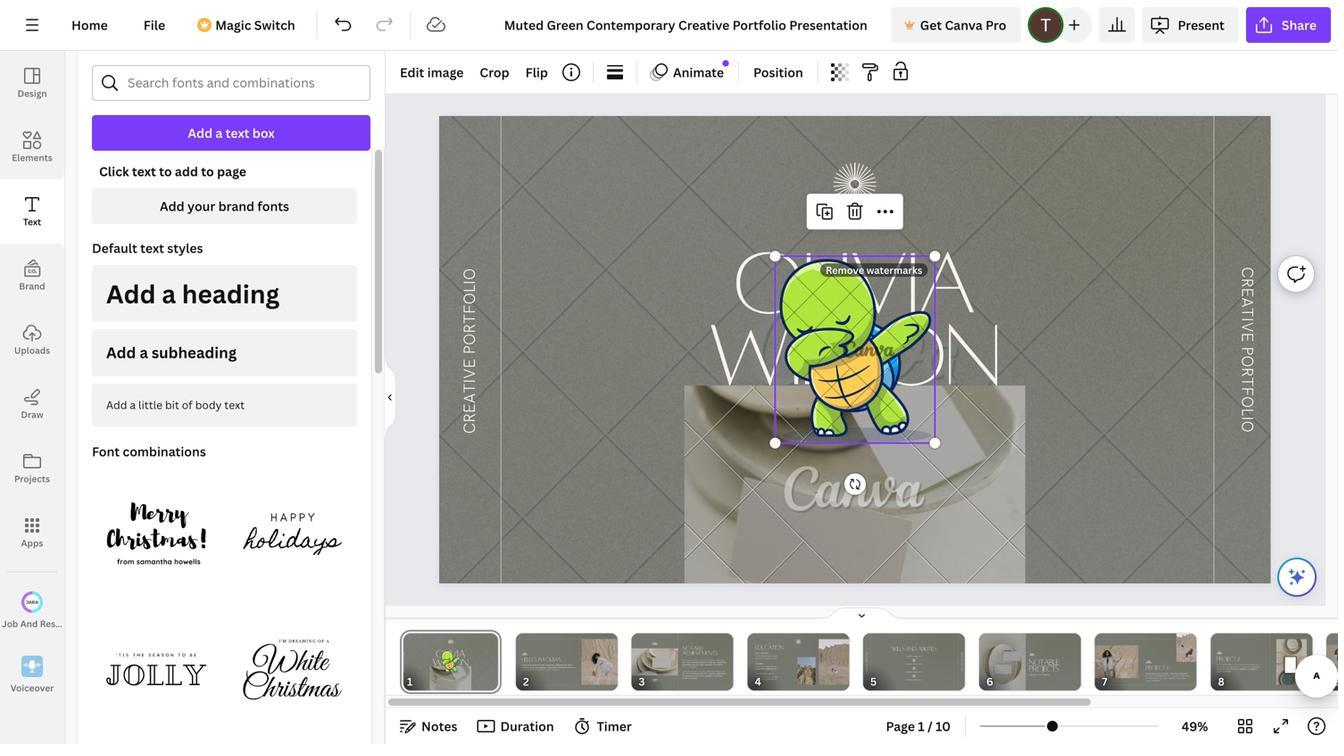 Task type: describe. For each thing, give the bounding box(es) containing it.
a for text
[[216, 125, 223, 142]]

side panel tab list
[[0, 51, 86, 708]]

crop button
[[473, 58, 517, 87]]

page 1 / 10
[[886, 718, 951, 735]]

49% button
[[1166, 713, 1224, 741]]

add a subheading
[[106, 342, 237, 363]]

Search fonts and combinations search field
[[128, 66, 335, 100]]

get canva pro button
[[891, 7, 1021, 43]]

a for little
[[130, 398, 136, 412]]

magic
[[215, 17, 251, 33]]

3 o from the top
[[1238, 421, 1257, 433]]

and
[[20, 618, 38, 630]]

edit
[[400, 64, 425, 81]]

duration
[[500, 718, 554, 735]]

c
[[1238, 267, 1257, 278]]

share
[[1282, 17, 1317, 33]]

text
[[23, 216, 41, 228]]

of
[[182, 398, 193, 412]]

little
[[138, 398, 163, 412]]

remove watermarks
[[826, 264, 923, 277]]

brand button
[[0, 244, 64, 308]]

1 i from the top
[[1238, 318, 1257, 322]]

l
[[1238, 408, 1257, 417]]

fonts
[[258, 198, 289, 215]]

present
[[1178, 17, 1225, 33]]

flip button
[[519, 58, 555, 87]]

edit image
[[400, 64, 464, 81]]

job and resume ai button
[[0, 580, 86, 644]]

add for add a subheading
[[106, 342, 136, 363]]

text right body
[[224, 398, 245, 412]]

c r e a t i v e p o r t f o l i o
[[1238, 267, 1257, 433]]

add for add your brand fonts
[[160, 198, 185, 215]]

default
[[92, 240, 137, 257]]

notes button
[[393, 713, 465, 741]]

1
[[918, 718, 925, 735]]

crop
[[480, 64, 510, 81]]

resume
[[40, 618, 74, 630]]

v
[[1238, 322, 1257, 333]]

elements button
[[0, 115, 64, 179]]

projects button
[[0, 437, 64, 501]]

hand drawn fireworks image
[[834, 163, 877, 206]]

add your brand fonts
[[160, 198, 289, 215]]

1 to from the left
[[159, 163, 172, 180]]

canva
[[945, 17, 983, 33]]

text left box
[[226, 125, 250, 142]]

file button
[[129, 7, 180, 43]]

position
[[754, 64, 803, 81]]

add a heading
[[106, 277, 280, 311]]

design button
[[0, 51, 64, 115]]

Design title text field
[[490, 7, 884, 43]]

Page title text field
[[421, 673, 428, 691]]

text button
[[0, 179, 64, 244]]

default text styles
[[92, 240, 203, 257]]

1 o from the top
[[1238, 356, 1257, 368]]

home
[[71, 17, 108, 33]]

get
[[921, 17, 942, 33]]

bit
[[165, 398, 179, 412]]

page 1 image
[[400, 634, 502, 691]]

duration button
[[472, 713, 561, 741]]

brand
[[218, 198, 255, 215]]

elements
[[12, 152, 52, 164]]

2 i from the top
[[1238, 417, 1257, 421]]

uploads
[[14, 345, 50, 357]]

get canva pro
[[921, 17, 1007, 33]]

main menu bar
[[0, 0, 1339, 51]]

notes
[[422, 718, 458, 735]]



Task type: locate. For each thing, give the bounding box(es) containing it.
e
[[1238, 288, 1257, 298], [1238, 333, 1257, 342]]

10
[[936, 718, 951, 735]]

add a text box
[[188, 125, 275, 142]]

remove
[[826, 264, 865, 277]]

box
[[253, 125, 275, 142]]

add a text box button
[[92, 115, 371, 151]]

job
[[2, 618, 18, 630]]

1 vertical spatial r
[[1238, 368, 1257, 377]]

click
[[99, 163, 129, 180]]

e up "p"
[[1238, 333, 1257, 342]]

voiceover button
[[0, 644, 64, 708]]

i
[[1238, 318, 1257, 322], [1238, 417, 1257, 421]]

add for add a text box
[[188, 125, 213, 142]]

p
[[1238, 347, 1257, 356]]

page
[[217, 163, 246, 180]]

brand
[[19, 280, 45, 292]]

1 vertical spatial e
[[1238, 333, 1257, 342]]

0 vertical spatial r
[[1238, 278, 1257, 288]]

1 t from the top
[[1238, 308, 1257, 318]]

magic switch
[[215, 17, 295, 33]]

ai
[[77, 618, 86, 630]]

add
[[175, 163, 198, 180]]

edit image button
[[393, 58, 471, 87]]

to left add
[[159, 163, 172, 180]]

file
[[144, 17, 165, 33]]

wilson
[[709, 304, 1000, 402]]

projects
[[14, 473, 50, 485]]

present button
[[1143, 7, 1239, 43]]

add your brand fonts button
[[92, 188, 357, 224]]

1 r from the top
[[1238, 278, 1257, 288]]

r up f
[[1238, 368, 1257, 377]]

add
[[188, 125, 213, 142], [160, 198, 185, 215], [106, 277, 156, 311], [106, 342, 136, 363], [106, 398, 127, 412]]

a left little
[[130, 398, 136, 412]]

r up v
[[1238, 278, 1257, 288]]

t
[[1238, 308, 1257, 318], [1238, 377, 1257, 387]]

new image
[[723, 60, 729, 67]]

home link
[[57, 7, 122, 43]]

0 vertical spatial o
[[1238, 356, 1257, 368]]

a up v
[[1238, 298, 1257, 308]]

text
[[226, 125, 250, 142], [132, 163, 156, 180], [140, 240, 164, 257], [224, 398, 245, 412]]

a
[[216, 125, 223, 142], [162, 277, 176, 311], [1238, 298, 1257, 308], [140, 342, 148, 363], [130, 398, 136, 412]]

apps button
[[0, 501, 64, 565]]

flip
[[526, 64, 548, 81]]

o down "p"
[[1238, 396, 1257, 408]]

2 r from the top
[[1238, 368, 1257, 377]]

o
[[1238, 356, 1257, 368], [1238, 396, 1257, 408], [1238, 421, 1257, 433]]

animate
[[673, 64, 724, 81]]

hide image
[[385, 355, 397, 441]]

add left subheading
[[106, 342, 136, 363]]

position button
[[747, 58, 811, 87]]

1 horizontal spatial to
[[201, 163, 214, 180]]

cute turtle dabbing cartoon vector illustration image
[[776, 256, 935, 444]]

switch
[[254, 17, 295, 33]]

creative portfolio
[[461, 268, 480, 434]]

add left the your
[[160, 198, 185, 215]]

add a little bit of body text
[[106, 398, 245, 412]]

remove watermarks button
[[821, 264, 928, 277]]

i up "p"
[[1238, 318, 1257, 322]]

body
[[195, 398, 222, 412]]

your
[[188, 198, 215, 215]]

font
[[92, 443, 120, 460]]

page
[[886, 718, 915, 735]]

draw
[[21, 409, 43, 421]]

0 vertical spatial i
[[1238, 318, 1257, 322]]

pro
[[986, 17, 1007, 33]]

a for heading
[[162, 277, 176, 311]]

canva assistant image
[[1287, 567, 1308, 588]]

hide pages image
[[819, 607, 905, 622]]

0 vertical spatial t
[[1238, 308, 1257, 318]]

apps
[[21, 538, 43, 550]]

styles
[[167, 240, 203, 257]]

add for add a little bit of body text
[[106, 398, 127, 412]]

uploads button
[[0, 308, 64, 372]]

1 vertical spatial t
[[1238, 377, 1257, 387]]

timer
[[597, 718, 632, 735]]

text left styles
[[140, 240, 164, 257]]

animate button
[[645, 58, 731, 87]]

draw button
[[0, 372, 64, 437]]

add down default
[[106, 277, 156, 311]]

49%
[[1182, 718, 1209, 735]]

e down c
[[1238, 288, 1257, 298]]

to
[[159, 163, 172, 180], [201, 163, 214, 180]]

design
[[17, 88, 47, 100]]

olivia
[[733, 232, 975, 331]]

heading
[[182, 277, 280, 311]]

2 vertical spatial o
[[1238, 421, 1257, 433]]

image
[[427, 64, 464, 81]]

r
[[1238, 278, 1257, 288], [1238, 368, 1257, 377]]

i down f
[[1238, 417, 1257, 421]]

add a heading button
[[92, 265, 357, 322]]

t up v
[[1238, 308, 1257, 318]]

add left little
[[106, 398, 127, 412]]

creative
[[461, 359, 480, 434]]

2 e from the top
[[1238, 333, 1257, 342]]

f
[[1238, 387, 1257, 396]]

a left subheading
[[140, 342, 148, 363]]

add a little bit of body text button
[[92, 384, 357, 427]]

2 o from the top
[[1238, 396, 1257, 408]]

0 vertical spatial e
[[1238, 288, 1257, 298]]

click text to add to page
[[99, 163, 246, 180]]

share button
[[1247, 7, 1331, 43]]

o up f
[[1238, 356, 1257, 368]]

t up l
[[1238, 377, 1257, 387]]

2 to from the left
[[201, 163, 214, 180]]

1 vertical spatial i
[[1238, 417, 1257, 421]]

portfolio
[[461, 268, 480, 355]]

add up add
[[188, 125, 213, 142]]

a for subheading
[[140, 342, 148, 363]]

add a subheading button
[[92, 330, 357, 377]]

1 vertical spatial o
[[1238, 396, 1257, 408]]

0 horizontal spatial to
[[159, 163, 172, 180]]

o down l
[[1238, 421, 1257, 433]]

font combinations
[[92, 443, 206, 460]]

/
[[928, 718, 933, 735]]

a up page
[[216, 125, 223, 142]]

magic switch button
[[187, 7, 310, 43]]

2 t from the top
[[1238, 377, 1257, 387]]

to right add
[[201, 163, 214, 180]]

text right click
[[132, 163, 156, 180]]

1 e from the top
[[1238, 288, 1257, 298]]

voiceover
[[10, 682, 54, 695]]

add for add a heading
[[106, 277, 156, 311]]

subheading
[[152, 342, 237, 363]]

a down styles
[[162, 277, 176, 311]]

watermarks
[[867, 264, 923, 277]]



Task type: vqa. For each thing, say whether or not it's contained in the screenshot.
'Bob Builder' icon
no



